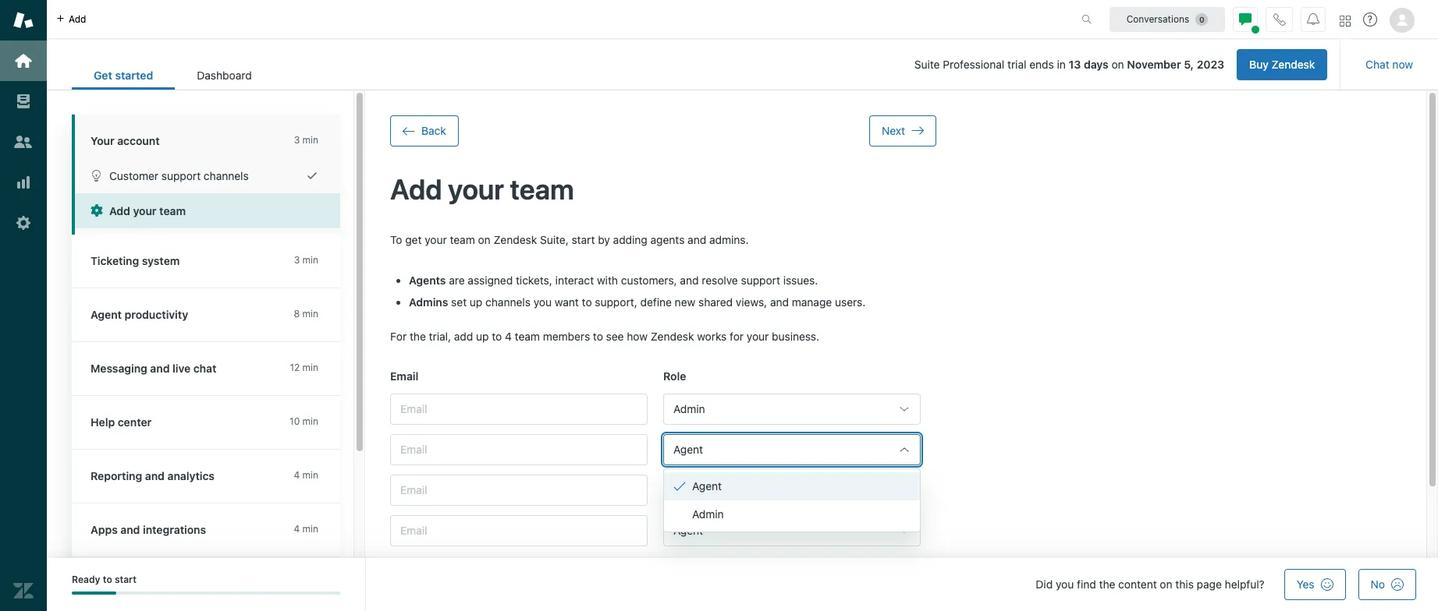 Task type: vqa. For each thing, say whether or not it's contained in the screenshot.
Proactive messages
no



Task type: describe. For each thing, give the bounding box(es) containing it.
for the trial, add up to 4 team members to see how zendesk works for your business.
[[390, 330, 820, 343]]

center
[[118, 416, 152, 429]]

customer support channels
[[109, 169, 249, 183]]

to left see
[[593, 330, 603, 343]]

are
[[449, 274, 465, 287]]

suite
[[914, 58, 940, 71]]

agents
[[651, 234, 685, 247]]

to right want
[[582, 296, 592, 309]]

admin inside option
[[692, 508, 724, 521]]

3 min for your account
[[294, 134, 318, 146]]

works
[[697, 330, 727, 343]]

2 vertical spatial on
[[1160, 578, 1173, 592]]

12 min
[[290, 362, 318, 374]]

yes button
[[1284, 570, 1346, 601]]

footer containing did you find the content on this page helpful?
[[47, 559, 1438, 612]]

productivity
[[125, 308, 188, 322]]

3 min for ticketing system
[[294, 254, 318, 266]]

agent for third agent popup button from the bottom of the page
[[673, 443, 703, 457]]

and left analytics
[[145, 470, 165, 483]]

help
[[91, 416, 115, 429]]

5,
[[1184, 58, 1194, 71]]

4 for apps and integrations
[[294, 524, 300, 535]]

12
[[290, 362, 300, 374]]

8 min
[[294, 308, 318, 320]]

business.
[[772, 330, 820, 343]]

trial
[[1008, 58, 1027, 71]]

days
[[1084, 58, 1109, 71]]

add inside popup button
[[69, 13, 86, 25]]

2 agent button from the top
[[663, 475, 921, 507]]

add button
[[47, 0, 96, 38]]

this
[[1176, 578, 1194, 592]]

3 for account
[[294, 134, 300, 146]]

for
[[390, 330, 407, 343]]

want
[[555, 296, 579, 309]]

customer
[[109, 169, 158, 183]]

1 vertical spatial start
[[115, 574, 137, 586]]

4 min for integrations
[[294, 524, 318, 535]]

professional
[[943, 58, 1005, 71]]

to up progress bar image
[[103, 574, 112, 586]]

you inside region
[[534, 296, 552, 309]]

ends
[[1030, 58, 1054, 71]]

buy zendesk button
[[1237, 49, 1328, 80]]

system
[[142, 254, 180, 268]]

customer support channels button
[[75, 158, 340, 194]]

interact
[[555, 274, 594, 287]]

tab list containing get started
[[72, 61, 274, 90]]

zendesk image
[[13, 581, 34, 602]]

email field for 2nd agent popup button from the bottom of the page
[[390, 475, 648, 507]]

suite professional trial ends in 13 days on november 5, 2023
[[914, 58, 1225, 71]]

ticketing system
[[91, 254, 180, 268]]

chat now button
[[1353, 49, 1426, 80]]

get
[[405, 234, 422, 247]]

your inside content-title region
[[448, 172, 504, 206]]

shared
[[698, 296, 733, 309]]

10 min
[[290, 416, 318, 428]]

chat
[[1366, 58, 1390, 71]]

support inside region
[[741, 274, 780, 287]]

members
[[543, 330, 590, 343]]

now
[[1393, 58, 1413, 71]]

0 horizontal spatial the
[[410, 330, 426, 343]]

add inside button
[[109, 204, 130, 218]]

next
[[882, 124, 905, 137]]

3 for system
[[294, 254, 300, 266]]

your inside button
[[133, 204, 157, 218]]

November 5, 2023 text field
[[1127, 58, 1225, 71]]

suite,
[[540, 234, 569, 247]]

apps and integrations
[[91, 524, 206, 537]]

admin inside 'popup button'
[[673, 403, 705, 416]]

4 min for analytics
[[294, 470, 318, 482]]

4 for reporting and analytics
[[294, 470, 300, 482]]

resolve
[[702, 274, 738, 287]]

role
[[663, 370, 686, 384]]

views,
[[736, 296, 767, 309]]

messaging
[[91, 362, 147, 375]]

2 email field from the top
[[390, 435, 648, 466]]

account
[[117, 134, 160, 147]]

customers,
[[621, 274, 677, 287]]

min for agent productivity
[[302, 308, 318, 320]]

main element
[[0, 0, 47, 612]]

messaging and live chat
[[91, 362, 217, 375]]

min for reporting and analytics
[[302, 470, 318, 482]]

zendesk inside button
[[1272, 58, 1315, 71]]

november
[[1127, 58, 1181, 71]]

to get your team on zendesk suite, start by adding agents and admins.
[[390, 234, 749, 247]]

with
[[597, 274, 618, 287]]

and up new
[[680, 274, 699, 287]]

add inside content-title region
[[390, 172, 442, 206]]

team left members
[[515, 330, 540, 343]]

and right apps
[[120, 524, 140, 537]]

agent for 2nd agent popup button from the bottom of the page
[[673, 484, 703, 497]]

see
[[606, 330, 624, 343]]

trial,
[[429, 330, 451, 343]]

1 agent button from the top
[[663, 435, 921, 466]]

on inside region
[[478, 234, 491, 247]]

1 vertical spatial add
[[454, 330, 473, 343]]

started
[[115, 69, 153, 82]]

find
[[1077, 578, 1096, 592]]

0 vertical spatial up
[[470, 296, 483, 309]]

on inside section
[[1112, 58, 1124, 71]]

zendesk support image
[[13, 10, 34, 30]]

to down 'assigned'
[[492, 330, 502, 343]]

2023
[[1197, 58, 1225, 71]]

buy
[[1250, 58, 1269, 71]]

agent for 3rd agent popup button from the top
[[673, 524, 703, 538]]

for
[[730, 330, 744, 343]]

dashboard tab
[[175, 61, 274, 90]]

content-title region
[[390, 172, 936, 208]]

region containing to get your team on zendesk suite, start by adding agents and admins.
[[390, 233, 936, 612]]



Task type: locate. For each thing, give the bounding box(es) containing it.
1 vertical spatial on
[[478, 234, 491, 247]]

1 3 min from the top
[[294, 134, 318, 146]]

2 horizontal spatial on
[[1160, 578, 1173, 592]]

2 vertical spatial agent button
[[663, 516, 921, 547]]

2 horizontal spatial zendesk
[[1272, 58, 1315, 71]]

2 vertical spatial 4
[[294, 524, 300, 535]]

1 horizontal spatial add
[[454, 330, 473, 343]]

and right views,
[[770, 296, 789, 309]]

0 vertical spatial start
[[572, 234, 595, 247]]

admin
[[673, 403, 705, 416], [692, 508, 724, 521]]

1 vertical spatial agent button
[[663, 475, 921, 507]]

min for messaging and live chat
[[302, 362, 318, 374]]

button displays agent's chat status as online. image
[[1239, 13, 1252, 25]]

0 horizontal spatial zendesk
[[494, 234, 537, 247]]

1 vertical spatial channels
[[486, 296, 531, 309]]

on left this at right bottom
[[1160, 578, 1173, 592]]

1 vertical spatial 3 min
[[294, 254, 318, 266]]

0 vertical spatial zendesk
[[1272, 58, 1315, 71]]

and left live
[[150, 362, 170, 375]]

add down customer
[[109, 204, 130, 218]]

1 horizontal spatial zendesk
[[651, 330, 694, 343]]

you
[[534, 296, 552, 309], [1056, 578, 1074, 592]]

add up "get"
[[390, 172, 442, 206]]

apps
[[91, 524, 118, 537]]

next button
[[869, 116, 936, 147]]

min for ticketing system
[[302, 254, 318, 266]]

7 min from the top
[[302, 524, 318, 535]]

get started
[[94, 69, 153, 82]]

agent inside option
[[692, 480, 722, 493]]

users.
[[835, 296, 866, 309]]

1 vertical spatial you
[[1056, 578, 1074, 592]]

tab list
[[72, 61, 274, 90]]

0 horizontal spatial you
[[534, 296, 552, 309]]

your right "get"
[[425, 234, 447, 247]]

conversations button
[[1110, 7, 1225, 32]]

agent
[[91, 308, 122, 322], [673, 443, 703, 457], [692, 480, 722, 493], [673, 484, 703, 497], [673, 524, 703, 538]]

2 3 from the top
[[294, 254, 300, 266]]

add your team inside content-title region
[[390, 172, 574, 206]]

0 vertical spatial admin
[[673, 403, 705, 416]]

1 vertical spatial admin
[[692, 508, 724, 521]]

integrations
[[143, 524, 206, 537]]

on
[[1112, 58, 1124, 71], [478, 234, 491, 247], [1160, 578, 1173, 592]]

did you find the content on this page helpful?
[[1036, 578, 1265, 592]]

team up suite,
[[510, 172, 574, 206]]

admin button
[[663, 394, 921, 425]]

on up 'assigned'
[[478, 234, 491, 247]]

zendesk right how
[[651, 330, 694, 343]]

get help image
[[1363, 12, 1377, 27]]

back
[[421, 124, 446, 137]]

add your team inside add your team button
[[109, 204, 186, 218]]

help center
[[91, 416, 152, 429]]

admin option
[[664, 501, 920, 529]]

0 horizontal spatial on
[[478, 234, 491, 247]]

add your team button
[[75, 194, 340, 229]]

3 min
[[294, 134, 318, 146], [294, 254, 318, 266]]

1 horizontal spatial the
[[1099, 578, 1116, 592]]

agent button
[[663, 435, 921, 466], [663, 475, 921, 507], [663, 516, 921, 547]]

email field for 3rd agent popup button from the top
[[390, 516, 648, 547]]

conversations
[[1127, 13, 1190, 25]]

list box
[[663, 469, 921, 533]]

team down customer support channels
[[159, 204, 186, 218]]

chat
[[193, 362, 217, 375]]

ticketing
[[91, 254, 139, 268]]

1 min from the top
[[302, 134, 318, 146]]

0 vertical spatial the
[[410, 330, 426, 343]]

5 min from the top
[[302, 416, 318, 428]]

admins.
[[709, 234, 749, 247]]

0 horizontal spatial add
[[69, 13, 86, 25]]

did
[[1036, 578, 1053, 592]]

min for apps and integrations
[[302, 524, 318, 535]]

2 4 min from the top
[[294, 524, 318, 535]]

1 horizontal spatial on
[[1112, 58, 1124, 71]]

add your team down customer
[[109, 204, 186, 218]]

0 vertical spatial you
[[534, 296, 552, 309]]

channels down 'assigned'
[[486, 296, 531, 309]]

section containing suite professional trial ends in
[[286, 49, 1328, 80]]

min for help center
[[302, 416, 318, 428]]

4 min from the top
[[302, 362, 318, 374]]

min
[[302, 134, 318, 146], [302, 254, 318, 266], [302, 308, 318, 320], [302, 362, 318, 374], [302, 416, 318, 428], [302, 470, 318, 482], [302, 524, 318, 535]]

1 email field from the top
[[390, 394, 648, 425]]

zendesk right buy
[[1272, 58, 1315, 71]]

1 vertical spatial up
[[476, 330, 489, 343]]

0 horizontal spatial start
[[115, 574, 137, 586]]

zendesk
[[1272, 58, 1315, 71], [494, 234, 537, 247], [651, 330, 694, 343]]

0 vertical spatial 4
[[505, 330, 512, 343]]

you down tickets,
[[534, 296, 552, 309]]

start up progress bar image
[[115, 574, 137, 586]]

no
[[1371, 578, 1385, 592]]

admins set up channels you want to support, define new shared views, and manage users.
[[409, 296, 866, 309]]

2 3 min from the top
[[294, 254, 318, 266]]

footer
[[47, 559, 1438, 612]]

views image
[[13, 91, 34, 112]]

support
[[161, 169, 201, 183], [741, 274, 780, 287]]

analytics
[[167, 470, 215, 483]]

support up views,
[[741, 274, 780, 287]]

0 vertical spatial channels
[[204, 169, 249, 183]]

min inside 'your account' heading
[[302, 134, 318, 146]]

support up add your team button
[[161, 169, 201, 183]]

3 min inside 'your account' heading
[[294, 134, 318, 146]]

0 vertical spatial 3 min
[[294, 134, 318, 146]]

get started image
[[13, 51, 34, 71]]

back button
[[390, 116, 459, 147]]

agent productivity
[[91, 308, 188, 322]]

agents are assigned tickets, interact with customers, and resolve support issues.
[[409, 274, 818, 287]]

0 horizontal spatial support
[[161, 169, 201, 183]]

section
[[286, 49, 1328, 80]]

min for your account
[[302, 134, 318, 146]]

your
[[448, 172, 504, 206], [133, 204, 157, 218], [425, 234, 447, 247], [747, 330, 769, 343]]

admin image
[[13, 213, 34, 233]]

add right trial, on the left of page
[[454, 330, 473, 343]]

1 horizontal spatial support
[[741, 274, 780, 287]]

0 vertical spatial 4 min
[[294, 470, 318, 482]]

your right for
[[747, 330, 769, 343]]

0 horizontal spatial add
[[109, 204, 130, 218]]

3 email field from the top
[[390, 475, 648, 507]]

up right the set
[[470, 296, 483, 309]]

email
[[390, 370, 419, 384]]

support,
[[595, 296, 637, 309]]

buy zendesk
[[1250, 58, 1315, 71]]

1 vertical spatial zendesk
[[494, 234, 537, 247]]

ready
[[72, 574, 100, 586]]

your account heading
[[72, 115, 340, 158]]

3 inside 'your account' heading
[[294, 134, 300, 146]]

the right the for
[[410, 330, 426, 343]]

customers image
[[13, 132, 34, 152]]

email field for admin 'popup button'
[[390, 394, 648, 425]]

adding
[[613, 234, 648, 247]]

start left by
[[572, 234, 595, 247]]

no button
[[1358, 570, 1416, 601]]

channels inside button
[[204, 169, 249, 183]]

tickets,
[[516, 274, 552, 287]]

10
[[290, 416, 300, 428]]

6 min from the top
[[302, 470, 318, 482]]

1 vertical spatial 4
[[294, 470, 300, 482]]

2 min from the top
[[302, 254, 318, 266]]

reporting and analytics
[[91, 470, 215, 483]]

1 vertical spatial 4 min
[[294, 524, 318, 535]]

team inside content-title region
[[510, 172, 574, 206]]

on right 'days'
[[1112, 58, 1124, 71]]

your
[[91, 134, 114, 147]]

1 vertical spatial the
[[1099, 578, 1116, 592]]

0 horizontal spatial add your team
[[109, 204, 186, 218]]

you right did
[[1056, 578, 1074, 592]]

ready to start
[[72, 574, 137, 586]]

support inside button
[[161, 169, 201, 183]]

3 min from the top
[[302, 308, 318, 320]]

list box containing agent
[[663, 469, 921, 533]]

notifications image
[[1307, 13, 1320, 25]]

1 vertical spatial support
[[741, 274, 780, 287]]

region
[[390, 233, 936, 612]]

progress-bar progress bar
[[72, 593, 340, 596]]

13
[[1069, 58, 1081, 71]]

reporting image
[[13, 172, 34, 193]]

team up are
[[450, 234, 475, 247]]

channels up add your team button
[[204, 169, 249, 183]]

zendesk products image
[[1340, 15, 1351, 26]]

the right find
[[1099, 578, 1116, 592]]

1 horizontal spatial channels
[[486, 296, 531, 309]]

0 horizontal spatial channels
[[204, 169, 249, 183]]

how
[[627, 330, 648, 343]]

agent option
[[664, 473, 920, 501]]

1 3 from the top
[[294, 134, 300, 146]]

team inside button
[[159, 204, 186, 218]]

Email field
[[390, 394, 648, 425], [390, 435, 648, 466], [390, 475, 648, 507], [390, 516, 648, 547]]

dashboard
[[197, 69, 252, 82]]

define
[[640, 296, 672, 309]]

progress bar image
[[72, 593, 117, 596]]

4 email field from the top
[[390, 516, 648, 547]]

add
[[69, 13, 86, 25], [454, 330, 473, 343]]

and right agents
[[688, 234, 706, 247]]

0 vertical spatial on
[[1112, 58, 1124, 71]]

0 vertical spatial support
[[161, 169, 201, 183]]

in
[[1057, 58, 1066, 71]]

add your team
[[390, 172, 574, 206], [109, 204, 186, 218]]

your down back button
[[448, 172, 504, 206]]

1 horizontal spatial you
[[1056, 578, 1074, 592]]

1 horizontal spatial start
[[572, 234, 595, 247]]

new
[[675, 296, 696, 309]]

1 vertical spatial 3
[[294, 254, 300, 266]]

manage
[[792, 296, 832, 309]]

1 horizontal spatial add your team
[[390, 172, 574, 206]]

helpful?
[[1225, 578, 1265, 592]]

1 horizontal spatial add
[[390, 172, 442, 206]]

add your team down 'back' in the top left of the page
[[390, 172, 574, 206]]

set
[[451, 296, 467, 309]]

get
[[94, 69, 112, 82]]

list box inside region
[[663, 469, 921, 533]]

channels inside region
[[486, 296, 531, 309]]

by
[[598, 234, 610, 247]]

0 vertical spatial agent button
[[663, 435, 921, 466]]

chat now
[[1366, 58, 1413, 71]]

start inside region
[[572, 234, 595, 247]]

your account
[[91, 134, 160, 147]]

content
[[1118, 578, 1157, 592]]

page
[[1197, 578, 1222, 592]]

8
[[294, 308, 300, 320]]

reporting
[[91, 470, 142, 483]]

0 vertical spatial add
[[69, 13, 86, 25]]

your down customer
[[133, 204, 157, 218]]

3
[[294, 134, 300, 146], [294, 254, 300, 266]]

agents
[[409, 274, 446, 287]]

2 vertical spatial zendesk
[[651, 330, 694, 343]]

0 vertical spatial 3
[[294, 134, 300, 146]]

1 4 min from the top
[[294, 470, 318, 482]]

assigned
[[468, 274, 513, 287]]

yes
[[1297, 578, 1315, 592]]

zendesk left suite,
[[494, 234, 537, 247]]

live
[[173, 362, 191, 375]]

and
[[688, 234, 706, 247], [680, 274, 699, 287], [770, 296, 789, 309], [150, 362, 170, 375], [145, 470, 165, 483], [120, 524, 140, 537]]

3 agent button from the top
[[663, 516, 921, 547]]

up right trial, on the left of page
[[476, 330, 489, 343]]

add right zendesk support icon
[[69, 13, 86, 25]]

4 min
[[294, 470, 318, 482], [294, 524, 318, 535]]

up
[[470, 296, 483, 309], [476, 330, 489, 343]]



